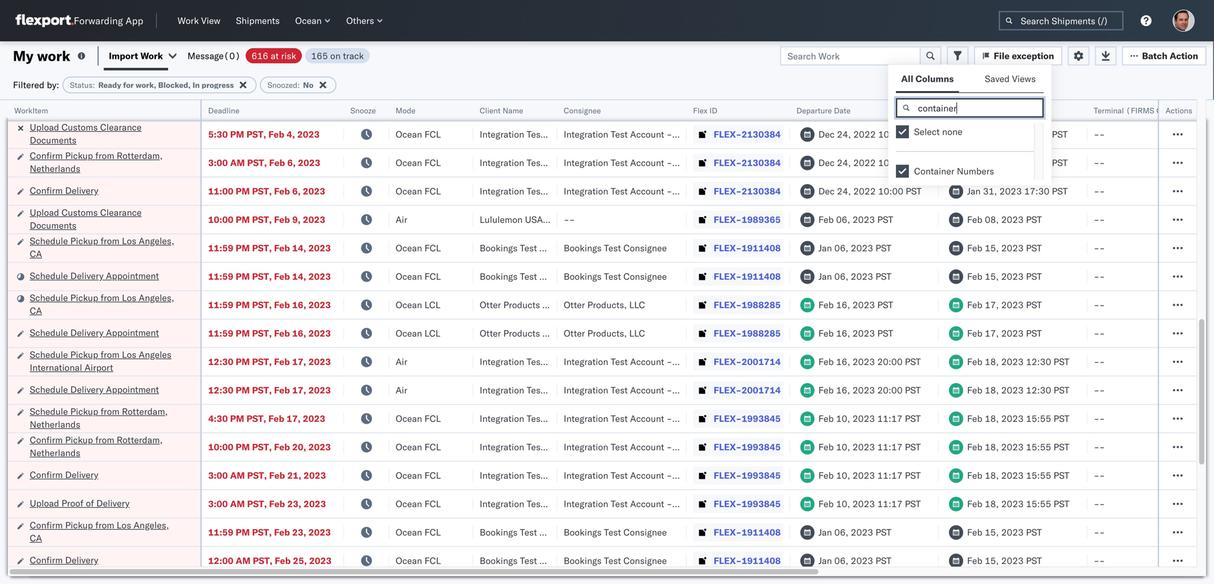 Task type: describe. For each thing, give the bounding box(es) containing it.
2 feb 17, 2023 pst from the top
[[967, 328, 1042, 339]]

ocean inside button
[[295, 15, 322, 26]]

container
[[914, 166, 955, 177]]

11:59 for 11:59 pm pst, feb 16, 2023's schedule pickup from los angeles, ca link
[[208, 299, 233, 311]]

2 flex-2001714 from the top
[[714, 385, 781, 396]]

track
[[343, 50, 364, 61]]

confirm pickup from los angeles, ca link
[[30, 519, 184, 545]]

confirm pickup from rotterdam, netherlands link for 10:00 pm pst, feb 20, 2023
[[30, 434, 184, 460]]

date for arrival date
[[970, 106, 987, 115]]

17:30 for 11:00 pm pst, feb 6, 2023
[[1024, 186, 1050, 197]]

10:00 pm pst, feb 20, 2023
[[208, 442, 331, 453]]

my
[[13, 47, 33, 65]]

upload proof of delivery
[[30, 498, 130, 509]]

feb 18, 2023 15:55 pst for 10:00 pm pst, feb 20, 2023
[[967, 442, 1070, 453]]

lagerfeld for 5:30 am pst, feb 3, 2023
[[694, 100, 732, 112]]

5 ocean fcl from the top
[[396, 242, 441, 254]]

4 confirm delivery from the top
[[30, 555, 98, 566]]

2 18, from the top
[[985, 385, 999, 396]]

karl for 3:00 am pst, feb 23, 2023
[[675, 498, 691, 510]]

app
[[126, 15, 143, 27]]

11 fcl from the top
[[425, 527, 441, 538]]

4 confirm delivery link from the top
[[30, 554, 98, 567]]

schedule pickup from rotterdam, netherlands button
[[30, 405, 184, 433]]

2 feb 18, 2023 12:30 pst from the top
[[967, 385, 1070, 396]]

17 flex- from the top
[[714, 555, 742, 567]]

10 resize handle column header from the left
[[1181, 100, 1197, 584]]

10 fcl from the top
[[425, 498, 441, 510]]

resize handle column header for deadline button
[[328, 100, 344, 584]]

pickup for 10:00 pm pst, feb 20, 2023
[[65, 434, 93, 446]]

schedule pickup from los angeles international airport button
[[30, 348, 184, 376]]

delivery inside button
[[96, 498, 130, 509]]

5:30 am pst, feb 3, 2023
[[208, 100, 320, 112]]

10 ocean fcl from the top
[[396, 498, 441, 510]]

12 ocean fcl from the top
[[396, 555, 441, 567]]

pickup for 3:00 am pst, feb 6, 2023
[[65, 150, 93, 161]]

4 11:59 from the top
[[208, 328, 233, 339]]

2 llc from the top
[[629, 328, 645, 339]]

schedule for 12:30 pm pst, feb 17, 2023's schedule delivery appointment link
[[30, 384, 68, 395]]

air for schedule pickup from los angeles international airport
[[396, 356, 407, 368]]

15 flex- from the top
[[714, 498, 742, 510]]

none
[[942, 126, 963, 137]]

6 fcl from the top
[[425, 271, 441, 282]]

terminal
[[1094, 106, 1124, 115]]

5:30 for 5:30 am pst, feb 3, 2023
[[208, 100, 228, 112]]

feb 19, 2022 11:00 pst
[[819, 100, 921, 112]]

10 flex- from the top
[[714, 356, 742, 368]]

9 flex- from the top
[[714, 328, 742, 339]]

8 integration from the top
[[564, 442, 608, 453]]

customs inside button
[[61, 207, 98, 218]]

16 flex- from the top
[[714, 527, 742, 538]]

from for 11:59 pm pst, feb 16, 2023
[[101, 292, 120, 304]]

flex id button
[[687, 103, 777, 116]]

of
[[86, 498, 94, 509]]

15:55 for 3:00 am pst, feb 23, 2023
[[1026, 498, 1051, 510]]

2 14, from the top
[[292, 271, 306, 282]]

2 otter products - test account from the top
[[480, 328, 604, 339]]

1 11:59 pm pst, feb 14, 2023 from the top
[[208, 242, 331, 254]]

integration test account - karl lagerfeld for 5:30 am pst, feb 3, 2023
[[564, 100, 732, 112]]

progress
[[202, 80, 234, 90]]

3 integration from the top
[[564, 157, 608, 168]]

deadline button
[[202, 103, 331, 116]]

pickup for 11:59 pm pst, feb 14, 2023
[[70, 235, 98, 247]]

: for snoozed
[[297, 80, 300, 90]]

work,
[[136, 80, 156, 90]]

1 1988285 from the top
[[742, 299, 781, 311]]

11:59 for confirm pickup from los angeles, ca link
[[208, 527, 233, 538]]

confirm pickup from rotterdam, netherlands for 3:00 am pst, feb 6, 2023
[[30, 150, 163, 174]]

1 14, from the top
[[292, 242, 306, 254]]

upload customs clearance documents inside button
[[30, 207, 142, 231]]

feb 08, 2023 pst
[[967, 214, 1042, 225]]

10:00 down 4:30 on the bottom left of the page
[[208, 442, 233, 453]]

(0)
[[224, 50, 241, 61]]

schedule pickup from rotterdam, netherlands
[[30, 406, 168, 430]]

import
[[109, 50, 138, 61]]

5 flex- from the top
[[714, 214, 742, 225]]

6 integration from the top
[[564, 385, 608, 396]]

status
[[70, 80, 93, 90]]

dec 24, 2022 10:00 pst for 11:00 pm pst, feb 6, 2023
[[819, 186, 922, 197]]

15, for confirm delivery
[[985, 555, 999, 567]]

1 products, from the top
[[587, 299, 627, 311]]

schedule for schedule delivery appointment link associated with 11:59 pm pst, feb 16, 2023
[[30, 327, 68, 338]]

10:00 down 11:00 pm pst, feb 6, 2023
[[208, 214, 233, 225]]

9,
[[292, 214, 301, 225]]

5:30 pm pst, feb 4, 2023
[[208, 129, 320, 140]]

1 vertical spatial 11:00
[[208, 186, 233, 197]]

feb 18, 2023 15:55 pst for 4:30 pm pst, feb 17, 2023
[[967, 413, 1070, 424]]

1 vertical spatial work
[[140, 50, 163, 61]]

2 confirm delivery from the top
[[30, 185, 98, 196]]

6, for 11:00 pm pst, feb 6, 2023
[[292, 186, 301, 197]]

from for 11:59 pm pst, feb 23, 2023
[[95, 520, 114, 531]]

2 20:00 from the top
[[877, 385, 903, 396]]

feb 18, 2023 15:55 pst for 3:00 am pst, feb 21, 2023
[[967, 470, 1070, 481]]

1 lcl from the top
[[425, 299, 440, 311]]

2 1911408 from the top
[[742, 271, 781, 282]]

(firms
[[1126, 106, 1154, 115]]

lagerfeld for 11:00 pm pst, feb 6, 2023
[[694, 186, 732, 197]]

client name
[[480, 106, 523, 115]]

1 20:00 from the top
[[877, 356, 903, 368]]

delivery up upload proof of delivery
[[65, 469, 98, 481]]

message (0)
[[188, 50, 241, 61]]

2 2001714 from the top
[[742, 385, 781, 396]]

integration test account - karl lagerfeld for 4:30 pm pst, feb 17, 2023
[[564, 413, 732, 424]]

karl for 11:00 pm pst, feb 6, 2023
[[675, 186, 691, 197]]

delivery down airport
[[70, 384, 104, 395]]

departure
[[797, 106, 832, 115]]

6 18, from the top
[[985, 498, 999, 510]]

11:17 for 10:00 pm pst, feb 20, 2023
[[877, 442, 903, 453]]

5 integration from the top
[[564, 356, 608, 368]]

ca for 11:59 pm pst, feb 23, 2023
[[30, 533, 42, 544]]

9 integration from the top
[[564, 470, 608, 481]]

15:55 for 4:30 pm pst, feb 17, 2023
[[1026, 413, 1051, 424]]

confirm pickup from los angeles, ca button
[[30, 519, 184, 546]]

lululemon usa inc. test
[[480, 214, 584, 225]]

ca for 11:59 pm pst, feb 16, 2023
[[30, 305, 42, 316]]

1 integration from the top
[[564, 100, 608, 112]]

2 digital from the top
[[711, 385, 738, 396]]

2 11:59 pm pst, feb 14, 2023 from the top
[[208, 271, 331, 282]]

7 flex- from the top
[[714, 271, 742, 282]]

import work
[[109, 50, 163, 61]]

jan 24, 2023 20:30 pst
[[967, 100, 1068, 112]]

1 feb 16, 2023 20:00 pst from the top
[[819, 356, 921, 368]]

1 otter products - test account from the top
[[480, 299, 604, 311]]

confirm pickup from los angeles, ca
[[30, 520, 169, 544]]

feb 06, 2023 pst
[[819, 214, 893, 225]]

flex-1993845 for 10:00 pm pst, feb 20, 2023
[[714, 442, 781, 453]]

10:00 pm pst, feb 9, 2023
[[208, 214, 325, 225]]

flex-1911408 for confirm pickup from los angeles, ca
[[714, 527, 781, 538]]

schedule pickup from los angeles, ca button for 11:59 pm pst, feb 16, 2023
[[30, 292, 184, 319]]

view
[[201, 15, 220, 26]]

inc.
[[545, 214, 561, 225]]

1 feb 18, 2023 12:30 pst from the top
[[967, 356, 1070, 368]]

documents inside button
[[30, 220, 77, 231]]

13 flex- from the top
[[714, 442, 742, 453]]

actions
[[1166, 106, 1192, 115]]

11:59 for schedule pickup from los angeles, ca link for 11:59 pm pst, feb 14, 2023
[[208, 242, 233, 254]]

1 digital from the top
[[711, 356, 738, 368]]

filtered
[[13, 79, 44, 91]]

air for upload customs clearance documents
[[396, 214, 407, 225]]

8 flex- from the top
[[714, 299, 742, 311]]

international
[[30, 362, 82, 373]]

5 18, from the top
[[985, 470, 999, 481]]

batch action button
[[1122, 46, 1207, 66]]

3 ocean fcl from the top
[[396, 157, 441, 168]]

2 feb 16, 2023 20:00 pst from the top
[[819, 385, 921, 396]]

10 integration from the top
[[564, 498, 608, 510]]

Search Work text field
[[780, 46, 921, 66]]

2130384 for 5:30 pm pst, feb 4, 2023
[[742, 129, 781, 140]]

delivery down confirm pickup from los angeles, ca
[[65, 555, 98, 566]]

netherlands for 10:00 pm pst, feb 20, 2023
[[30, 447, 80, 459]]

06, for confirm pickup from los angeles, ca
[[834, 527, 848, 538]]

on
[[330, 50, 341, 61]]

25,
[[293, 555, 307, 567]]

rotterdam, for 4:30 pm pst, feb 17, 2023
[[122, 406, 168, 417]]

2 products, from the top
[[587, 328, 627, 339]]

mode
[[396, 106, 416, 115]]

1 flex-2001714 from the top
[[714, 356, 781, 368]]

1 18, from the top
[[985, 356, 999, 368]]

saved views button
[[980, 67, 1044, 92]]

2022 for 3:00 am pst, feb 6, 2023
[[853, 157, 876, 168]]

all columns
[[901, 73, 954, 84]]

5 confirm from the top
[[30, 469, 63, 481]]

from for 12:30 pm pst, feb 17, 2023
[[101, 349, 120, 360]]

delivery up schedule pickup from los angeles international airport
[[70, 327, 104, 338]]

2 products from the top
[[503, 328, 540, 339]]

2 ocean lcl from the top
[[396, 328, 440, 339]]

schedule delivery appointment for 11:59 pm pst, feb 16, 2023
[[30, 327, 159, 338]]

flex-2130384 for 5:30 pm pst, feb 4, 2023
[[714, 129, 781, 140]]

schedule pickup from los angeles international airport
[[30, 349, 171, 373]]

batch
[[1142, 50, 1168, 61]]

schedule for schedule pickup from rotterdam, netherlands link
[[30, 406, 68, 417]]

4:30 pm pst, feb 17, 2023
[[208, 413, 325, 424]]

2 upload customs clearance documents link from the top
[[30, 206, 184, 232]]

1 11:59 pm pst, feb 16, 2023 from the top
[[208, 299, 331, 311]]

schedule delivery appointment button for 11:59 pm pst, feb 14, 2023
[[30, 270, 159, 284]]

appointment for 11:59 pm pst, feb 16, 2023
[[106, 327, 159, 338]]

work view link
[[172, 12, 226, 29]]

lululemon
[[480, 214, 523, 225]]

pickup for 4:30 pm pst, feb 17, 2023
[[70, 406, 98, 417]]

risk
[[281, 50, 296, 61]]

2 jan 06, 2023 pst from the top
[[819, 271, 892, 282]]

11:59 pm pst, feb 23, 2023
[[208, 527, 331, 538]]

resize handle column header for the flex id button at right top
[[775, 100, 790, 584]]

schedule for schedule pickup from los angeles, ca link for 11:59 pm pst, feb 14, 2023
[[30, 235, 68, 247]]

at
[[271, 50, 279, 61]]

3:00 am pst, feb 23, 2023
[[208, 498, 326, 510]]

Search text field
[[896, 98, 1044, 118]]

1993845 for 10:00 pm pst, feb 20, 2023
[[742, 442, 781, 453]]

17:30 for 3:00 am pst, feb 6, 2023
[[1024, 157, 1050, 168]]

am for 3:00 am pst, feb 21, 2023
[[230, 470, 245, 481]]

4 18, from the top
[[985, 442, 999, 453]]

dec for 3:00 am pst, feb 6, 2023
[[819, 157, 835, 168]]

confirm pickup from rotterdam, netherlands link for 3:00 am pst, feb 6, 2023
[[30, 149, 184, 175]]

9 fcl from the top
[[425, 470, 441, 481]]

8 ocean fcl from the top
[[396, 442, 441, 453]]

dec 24, 2022 10:00 pst for 5:30 pm pst, feb 4, 2023
[[819, 129, 922, 140]]

dec for 5:30 pm pst, feb 4, 2023
[[819, 129, 835, 140]]

mode button
[[389, 103, 460, 116]]

1 upload from the top
[[30, 122, 59, 133]]

code)
[[1157, 106, 1183, 115]]

confirm for 10:00 pm pst, feb 20, 2023
[[30, 434, 63, 446]]

3 resize handle column header from the left
[[374, 100, 389, 584]]

feb 15, 2023 pst for confirm pickup from los angeles, ca
[[967, 527, 1042, 538]]

1993845 for 3:00 am pst, feb 23, 2023
[[742, 498, 781, 510]]

my work
[[13, 47, 70, 65]]

10, for 3:00 am pst, feb 21, 2023
[[836, 470, 850, 481]]

15, for confirm pickup from los angeles, ca
[[985, 527, 999, 538]]

2 feb 16, 2023 pst from the top
[[819, 328, 893, 339]]

flex id
[[693, 106, 717, 115]]

31, for 3:00 am pst, feb 6, 2023
[[983, 157, 997, 168]]

12 fcl from the top
[[425, 555, 441, 567]]

usa
[[525, 214, 543, 225]]

integration test account - karl lagerfeld for 3:00 am pst, feb 6, 2023
[[564, 157, 732, 168]]

24, for 5:30 pm pst, feb 4, 2023
[[837, 129, 851, 140]]

3 confirm delivery button from the top
[[30, 469, 98, 483]]

616 at risk
[[252, 50, 296, 61]]

3:00 am pst, feb 6, 2023
[[208, 157, 320, 168]]

resize handle column header for mode button
[[458, 100, 473, 584]]

4 integration from the top
[[564, 186, 608, 197]]

1 upload customs clearance documents link from the top
[[30, 121, 184, 147]]

upload proof of delivery link
[[30, 497, 130, 510]]

1 confirm delivery from the top
[[30, 100, 98, 111]]

pickup for 11:59 pm pst, feb 23, 2023
[[65, 520, 93, 531]]

arrival date button
[[939, 103, 1075, 116]]

2 ocean fcl from the top
[[396, 129, 441, 140]]

delivery down status
[[65, 100, 98, 111]]

work view
[[178, 15, 220, 26]]

3 confirm from the top
[[30, 185, 63, 196]]

8 fcl from the top
[[425, 442, 441, 453]]

1 12:30 pm pst, feb 17, 2023 from the top
[[208, 356, 331, 368]]

1 confirm delivery button from the top
[[30, 99, 98, 113]]

3 air from the top
[[396, 385, 407, 396]]

06, for upload customs clearance documents
[[836, 214, 850, 225]]

4 fcl from the top
[[425, 186, 441, 197]]

flex-1989365
[[714, 214, 781, 225]]

11:00 pm pst, feb 6, 2023
[[208, 186, 325, 197]]

0 vertical spatial 11:00
[[877, 100, 903, 112]]

616
[[252, 50, 268, 61]]

3 fcl from the top
[[425, 157, 441, 168]]

5:30 for 5:30 pm pst, feb 4, 2023
[[208, 129, 228, 140]]

17:30 for 5:30 pm pst, feb 4, 2023
[[1024, 129, 1050, 140]]

9 ocean fcl from the top
[[396, 470, 441, 481]]

shipments link
[[231, 12, 285, 29]]

1 clearance from the top
[[100, 122, 142, 133]]

flex-1993845 for 3:00 am pst, feb 21, 2023
[[714, 470, 781, 481]]

2130387
[[742, 100, 781, 112]]

5 fcl from the top
[[425, 242, 441, 254]]

2 confirm delivery link from the top
[[30, 184, 98, 197]]

container numbers
[[914, 166, 994, 177]]

confirm for 5:30 am pst, feb 3, 2023
[[30, 100, 63, 111]]

4 confirm delivery button from the top
[[30, 554, 98, 568]]

schedule for schedule delivery appointment link associated with 11:59 pm pst, feb 14, 2023
[[30, 270, 68, 282]]

20,
[[292, 442, 306, 453]]

flex
[[693, 106, 708, 115]]

11 flex- from the top
[[714, 385, 742, 396]]

1 flex-1988285 from the top
[[714, 299, 781, 311]]

1 feb 17, 2023 pst from the top
[[967, 299, 1042, 311]]

file exception
[[994, 50, 1054, 61]]

by:
[[47, 79, 59, 91]]

karl for 4:30 pm pst, feb 17, 2023
[[675, 413, 691, 424]]

columns
[[916, 73, 954, 84]]

7 ocean fcl from the top
[[396, 413, 441, 424]]

forwarding
[[74, 15, 123, 27]]



Task type: locate. For each thing, give the bounding box(es) containing it.
1 integration test account - western digital from the top
[[564, 356, 738, 368]]

3 upload from the top
[[30, 498, 59, 509]]

otter products - test account
[[480, 299, 604, 311], [480, 328, 604, 339]]

0 vertical spatial rotterdam,
[[117, 150, 163, 161]]

confirm delivery link up 'upload customs clearance documents' button
[[30, 184, 98, 197]]

3 flex-1993845 from the top
[[714, 470, 781, 481]]

proof
[[61, 498, 83, 509]]

23, down 21,
[[287, 498, 301, 510]]

feb 15, 2023 pst for confirm delivery
[[967, 555, 1042, 567]]

am for 3:00 am pst, feb 6, 2023
[[230, 157, 245, 168]]

bookings
[[480, 242, 518, 254], [564, 242, 602, 254], [480, 271, 518, 282], [564, 271, 602, 282], [480, 527, 518, 538], [564, 527, 602, 538], [480, 555, 518, 567], [564, 555, 602, 567]]

1 vertical spatial angeles,
[[139, 292, 174, 304]]

1 vertical spatial products,
[[587, 328, 627, 339]]

3:00 down deadline
[[208, 157, 228, 168]]

10:00 left container
[[878, 157, 903, 168]]

schedule delivery appointment button up schedule pickup from los angeles international airport
[[30, 327, 159, 341]]

appointment up angeles
[[106, 327, 159, 338]]

7 karl from the top
[[675, 470, 691, 481]]

0 vertical spatial dec
[[819, 129, 835, 140]]

2 confirm pickup from rotterdam, netherlands from the top
[[30, 434, 163, 459]]

confirm pickup from rotterdam, netherlands down "workitem" button
[[30, 150, 163, 174]]

1 vertical spatial lcl
[[425, 328, 440, 339]]

forwarding app link
[[16, 14, 143, 27]]

0 vertical spatial ocean lcl
[[396, 299, 440, 311]]

confirm pickup from rotterdam, netherlands link down "workitem" button
[[30, 149, 184, 175]]

rotterdam, down angeles
[[122, 406, 168, 417]]

am up 3:00 am pst, feb 23, 2023
[[230, 470, 245, 481]]

confirm delivery down by:
[[30, 100, 98, 111]]

ocean fcl
[[396, 100, 441, 112], [396, 129, 441, 140], [396, 157, 441, 168], [396, 186, 441, 197], [396, 242, 441, 254], [396, 271, 441, 282], [396, 413, 441, 424], [396, 442, 441, 453], [396, 470, 441, 481], [396, 498, 441, 510], [396, 527, 441, 538], [396, 555, 441, 567]]

6, down 4,
[[287, 157, 296, 168]]

flexport. image
[[16, 14, 74, 27]]

jan 31, 2023 17:30 pst
[[967, 129, 1068, 140], [967, 157, 1068, 168], [967, 186, 1068, 197]]

2 feb 10, 2023 11:17 pst from the top
[[819, 442, 921, 453]]

: left ready
[[93, 80, 95, 90]]

2 vertical spatial angeles,
[[133, 520, 169, 531]]

4 jan 06, 2023 pst from the top
[[819, 555, 892, 567]]

workitem button
[[8, 103, 187, 116]]

0 horizontal spatial work
[[140, 50, 163, 61]]

others
[[346, 15, 374, 26]]

1 vertical spatial air
[[396, 356, 407, 368]]

flex-2130384 for 3:00 am pst, feb 6, 2023
[[714, 157, 781, 168]]

1 2130384 from the top
[[742, 129, 781, 140]]

numbers
[[957, 166, 994, 177]]

karl
[[675, 100, 691, 112], [675, 129, 691, 140], [675, 157, 691, 168], [675, 186, 691, 197], [675, 413, 691, 424], [675, 442, 691, 453], [675, 470, 691, 481], [675, 498, 691, 510]]

6, for 3:00 am pst, feb 6, 2023
[[287, 157, 296, 168]]

integration test account - karl lagerfeld for 11:00 pm pst, feb 6, 2023
[[564, 186, 732, 197]]

confirm delivery button down confirm pickup from los angeles, ca
[[30, 554, 98, 568]]

flex-2130384 up flex-1989365
[[714, 186, 781, 197]]

2 vertical spatial netherlands
[[30, 447, 80, 459]]

3 1993845 from the top
[[742, 470, 781, 481]]

5 integration test account - karl lagerfeld from the top
[[564, 413, 732, 424]]

rotterdam, for 3:00 am pst, feb 6, 2023
[[117, 150, 163, 161]]

confirm delivery down confirm pickup from los angeles, ca
[[30, 555, 98, 566]]

ca inside confirm pickup from los angeles, ca
[[30, 533, 42, 544]]

3,
[[287, 100, 296, 112]]

ca for 11:59 pm pst, feb 14, 2023
[[30, 248, 42, 260]]

2 1988285 from the top
[[742, 328, 781, 339]]

confirm for 12:00 am pst, feb 25, 2023
[[30, 555, 63, 566]]

5:30 down deadline
[[208, 129, 228, 140]]

schedule pickup from los angeles, ca button down 'upload customs clearance documents' button
[[30, 235, 184, 262]]

from down upload proof of delivery button
[[95, 520, 114, 531]]

netherlands down workitem
[[30, 163, 80, 174]]

from for 3:00 am pst, feb 6, 2023
[[95, 150, 114, 161]]

12:30
[[208, 356, 233, 368], [1026, 356, 1051, 368], [208, 385, 233, 396], [1026, 385, 1051, 396]]

0 vertical spatial feb 16, 2023 20:00 pst
[[819, 356, 921, 368]]

jan 31, 2023 17:30 pst for 3:00 am pst, feb 6, 2023
[[967, 157, 1068, 168]]

2 vertical spatial jan 31, 2023 17:30 pst
[[967, 186, 1068, 197]]

None checkbox
[[896, 125, 909, 138], [896, 165, 909, 178], [896, 125, 909, 138], [896, 165, 909, 178]]

feb 10, 2023 11:17 pst for 3:00 am pst, feb 21, 2023
[[819, 470, 921, 481]]

0 horizontal spatial 11:00
[[208, 186, 233, 197]]

upload for 'upload customs clearance documents' button
[[30, 207, 59, 218]]

2 vertical spatial schedule delivery appointment link
[[30, 383, 159, 396]]

jan 06, 2023 pst for confirm delivery
[[819, 555, 892, 567]]

pickup
[[65, 150, 93, 161], [70, 235, 98, 247], [70, 292, 98, 304], [70, 349, 98, 360], [70, 406, 98, 417], [65, 434, 93, 446], [65, 520, 93, 531]]

forwarding app
[[74, 15, 143, 27]]

resize handle column header
[[185, 100, 200, 584], [328, 100, 344, 584], [374, 100, 389, 584], [458, 100, 473, 584], [542, 100, 557, 584], [671, 100, 687, 584], [775, 100, 790, 584], [923, 100, 939, 584], [1072, 100, 1087, 584], [1181, 100, 1197, 584]]

0 vertical spatial flex-2130384
[[714, 129, 781, 140]]

20:30
[[1024, 100, 1050, 112]]

schedule pickup from los angeles, ca link for 11:59 pm pst, feb 14, 2023
[[30, 235, 184, 261]]

0 vertical spatial integration test account - western digital
[[564, 356, 738, 368]]

ocean button
[[290, 12, 336, 29]]

delivery down 'upload customs clearance documents' button
[[70, 270, 104, 282]]

1 vertical spatial schedule pickup from los angeles, ca
[[30, 292, 174, 316]]

confirm delivery link
[[30, 99, 98, 112], [30, 184, 98, 197], [30, 469, 98, 482], [30, 554, 98, 567]]

2 schedule delivery appointment button from the top
[[30, 327, 159, 341]]

test
[[563, 214, 584, 225]]

24, for 11:00 pm pst, feb 6, 2023
[[837, 186, 851, 197]]

6, up 9,
[[292, 186, 301, 197]]

confirm pickup from rotterdam, netherlands for 10:00 pm pst, feb 20, 2023
[[30, 434, 163, 459]]

netherlands
[[30, 163, 80, 174], [30, 419, 80, 430], [30, 447, 80, 459]]

saved
[[985, 73, 1010, 84]]

schedule pickup from los angeles, ca button for 11:59 pm pst, feb 14, 2023
[[30, 235, 184, 262]]

31, for 11:00 pm pst, feb 6, 2023
[[983, 186, 997, 197]]

3:00 up 3:00 am pst, feb 23, 2023
[[208, 470, 228, 481]]

11:00 down the all
[[877, 100, 903, 112]]

confirm for 3:00 am pst, feb 6, 2023
[[30, 150, 63, 161]]

0 vertical spatial flex-2001714
[[714, 356, 781, 368]]

1 horizontal spatial :
[[297, 80, 300, 90]]

confirm pickup from rotterdam, netherlands
[[30, 150, 163, 174], [30, 434, 163, 459]]

5 schedule from the top
[[30, 349, 68, 360]]

0 vertical spatial confirm pickup from rotterdam, netherlands link
[[30, 149, 184, 175]]

no
[[303, 80, 313, 90]]

appointment down 'upload customs clearance documents' button
[[106, 270, 159, 282]]

24, down saved
[[983, 100, 997, 112]]

from down "workitem" button
[[95, 150, 114, 161]]

angeles, inside confirm pickup from los angeles, ca
[[133, 520, 169, 531]]

2 confirm from the top
[[30, 150, 63, 161]]

2 upload customs clearance documents from the top
[[30, 207, 142, 231]]

11:59 pm pst, feb 14, 2023
[[208, 242, 331, 254], [208, 271, 331, 282]]

1 vertical spatial schedule delivery appointment link
[[30, 327, 159, 339]]

1 vertical spatial confirm pickup from rotterdam, netherlands
[[30, 434, 163, 459]]

4 karl from the top
[[675, 186, 691, 197]]

0 vertical spatial otter products, llc
[[564, 299, 645, 311]]

schedule delivery appointment up schedule pickup from los angeles international airport
[[30, 327, 159, 338]]

3 15:55 from the top
[[1026, 470, 1051, 481]]

1 schedule pickup from los angeles, ca link from the top
[[30, 235, 184, 261]]

3:00 for 3:00 am pst, feb 21, 2023
[[208, 470, 228, 481]]

1 vertical spatial upload customs clearance documents
[[30, 207, 142, 231]]

confirm delivery up 'upload customs clearance documents' button
[[30, 185, 98, 196]]

in
[[193, 80, 200, 90]]

11:17 for 3:00 am pst, feb 21, 2023
[[877, 470, 903, 481]]

1 vertical spatial digital
[[711, 385, 738, 396]]

2 customs from the top
[[61, 207, 98, 218]]

confirm pickup from rotterdam, netherlands button for 3:00 am pst, feb 6, 2023
[[30, 149, 184, 177]]

1 vertical spatial 31,
[[983, 157, 997, 168]]

10, for 4:30 pm pst, feb 17, 2023
[[836, 413, 850, 424]]

6 ocean fcl from the top
[[396, 271, 441, 282]]

schedule delivery appointment link for 11:59 pm pst, feb 16, 2023
[[30, 327, 159, 339]]

0 vertical spatial 12:30 pm pst, feb 17, 2023
[[208, 356, 331, 368]]

0 vertical spatial 1988285
[[742, 299, 781, 311]]

1 vertical spatial upload customs clearance documents link
[[30, 206, 184, 232]]

1 11:17 from the top
[[877, 413, 903, 424]]

snoozed : no
[[267, 80, 313, 90]]

am for 3:00 am pst, feb 23, 2023
[[230, 498, 245, 510]]

06, for confirm delivery
[[834, 555, 848, 567]]

2 ca from the top
[[30, 305, 42, 316]]

4:30
[[208, 413, 228, 424]]

0 vertical spatial 17:30
[[1024, 129, 1050, 140]]

confirm pickup from rotterdam, netherlands button down "workitem" button
[[30, 149, 184, 177]]

netherlands for 3:00 am pst, feb 6, 2023
[[30, 163, 80, 174]]

17:30
[[1024, 129, 1050, 140], [1024, 157, 1050, 168], [1024, 186, 1050, 197]]

consignee inside button
[[564, 106, 601, 115]]

0 vertical spatial documents
[[30, 134, 77, 146]]

schedule delivery appointment button down airport
[[30, 383, 159, 398]]

schedule delivery appointment link
[[30, 270, 159, 283], [30, 327, 159, 339], [30, 383, 159, 396]]

delivery right of
[[96, 498, 130, 509]]

4 11:17 from the top
[[877, 498, 903, 510]]

2 11:17 from the top
[[877, 442, 903, 453]]

pst,
[[247, 100, 267, 112], [246, 129, 266, 140], [247, 157, 267, 168], [252, 186, 272, 197], [252, 214, 272, 225], [252, 242, 272, 254], [252, 271, 272, 282], [252, 299, 272, 311], [252, 328, 272, 339], [252, 356, 272, 368], [252, 385, 272, 396], [246, 413, 266, 424], [252, 442, 272, 453], [247, 470, 267, 481], [247, 498, 267, 510], [252, 527, 272, 538], [253, 555, 273, 567]]

action
[[1170, 50, 1198, 61]]

date right departure
[[834, 106, 851, 115]]

0 vertical spatial schedule pickup from los angeles, ca button
[[30, 235, 184, 262]]

appointment down schedule pickup from los angeles international airport 'button'
[[106, 384, 159, 395]]

1 dec 24, 2022 10:00 pst from the top
[[819, 129, 922, 140]]

schedule delivery appointment link down airport
[[30, 383, 159, 396]]

flex-2001714
[[714, 356, 781, 368], [714, 385, 781, 396]]

confirm delivery button down by:
[[30, 99, 98, 113]]

0 vertical spatial confirm pickup from rotterdam, netherlands button
[[30, 149, 184, 177]]

los inside schedule pickup from los angeles international airport
[[122, 349, 136, 360]]

0 vertical spatial products
[[503, 299, 540, 311]]

los inside confirm pickup from los angeles, ca
[[117, 520, 131, 531]]

schedule pickup from los angeles, ca for 11:59 pm pst, feb 16, 2023
[[30, 292, 174, 316]]

schedule inside schedule pickup from los angeles international airport
[[30, 349, 68, 360]]

from for 11:59 pm pst, feb 14, 2023
[[101, 235, 120, 247]]

schedule pickup from los angeles, ca link up schedule pickup from los angeles international airport link
[[30, 292, 184, 317]]

0 vertical spatial clearance
[[100, 122, 142, 133]]

1 vertical spatial feb 18, 2023 12:30 pst
[[967, 385, 1070, 396]]

2 vertical spatial flex-2130384
[[714, 186, 781, 197]]

1 vertical spatial 3:00
[[208, 470, 228, 481]]

0 vertical spatial schedule delivery appointment link
[[30, 270, 159, 283]]

24, down 19,
[[837, 129, 851, 140]]

1 vertical spatial schedule delivery appointment
[[30, 327, 159, 338]]

3 schedule delivery appointment from the top
[[30, 384, 159, 395]]

products,
[[587, 299, 627, 311], [587, 328, 627, 339]]

lagerfeld for 4:30 pm pst, feb 17, 2023
[[694, 413, 732, 424]]

am down progress
[[230, 100, 245, 112]]

0 vertical spatial 11:59 pm pst, feb 16, 2023
[[208, 299, 331, 311]]

am
[[230, 100, 245, 112], [230, 157, 245, 168], [230, 470, 245, 481], [230, 498, 245, 510], [236, 555, 251, 567]]

24, down departure date button at the right top
[[837, 157, 851, 168]]

karl for 5:30 pm pst, feb 4, 2023
[[675, 129, 691, 140]]

2 western from the top
[[675, 385, 709, 396]]

am right 12:00
[[236, 555, 251, 567]]

0 vertical spatial netherlands
[[30, 163, 80, 174]]

confirm pickup from rotterdam, netherlands down the schedule pickup from rotterdam, netherlands
[[30, 434, 163, 459]]

confirm pickup from rotterdam, netherlands button down schedule pickup from rotterdam, netherlands button
[[30, 434, 184, 461]]

products
[[503, 299, 540, 311], [503, 328, 540, 339]]

lagerfeld for 3:00 am pst, feb 23, 2023
[[694, 498, 732, 510]]

1 vertical spatial llc
[[629, 328, 645, 339]]

1 jan 06, 2023 pst from the top
[[819, 242, 892, 254]]

4 integration test account - karl lagerfeld from the top
[[564, 186, 732, 197]]

netherlands inside the schedule pickup from rotterdam, netherlands
[[30, 419, 80, 430]]

18,
[[985, 356, 999, 368], [985, 385, 999, 396], [985, 413, 999, 424], [985, 442, 999, 453], [985, 470, 999, 481], [985, 498, 999, 510]]

1 flex- from the top
[[714, 100, 742, 112]]

confirm delivery button up 'upload customs clearance documents' button
[[30, 184, 98, 198]]

angeles
[[139, 349, 171, 360]]

lagerfeld
[[694, 100, 732, 112], [694, 129, 732, 140], [694, 157, 732, 168], [694, 186, 732, 197], [694, 413, 732, 424], [694, 442, 732, 453], [694, 470, 732, 481], [694, 498, 732, 510]]

schedule delivery appointment link up schedule pickup from los angeles international airport
[[30, 327, 159, 339]]

confirm delivery link down by:
[[30, 99, 98, 112]]

lagerfeld for 10:00 pm pst, feb 20, 2023
[[694, 442, 732, 453]]

shipments
[[236, 15, 280, 26]]

1 documents from the top
[[30, 134, 77, 146]]

23,
[[287, 498, 301, 510], [292, 527, 306, 538]]

7 confirm from the top
[[30, 555, 63, 566]]

2 vertical spatial 17:30
[[1024, 186, 1050, 197]]

work inside "work view" link
[[178, 15, 199, 26]]

feb 10, 2023 11:17 pst for 10:00 pm pst, feb 20, 2023
[[819, 442, 921, 453]]

11:59 pm pst, feb 16, 2023
[[208, 299, 331, 311], [208, 328, 331, 339]]

1 upload customs clearance documents from the top
[[30, 122, 142, 146]]

from up schedule pickup from los angeles international airport link
[[101, 292, 120, 304]]

08,
[[985, 214, 999, 225]]

2130384
[[742, 129, 781, 140], [742, 157, 781, 168], [742, 186, 781, 197]]

0 vertical spatial western
[[675, 356, 709, 368]]

0 vertical spatial 11:59 pm pst, feb 14, 2023
[[208, 242, 331, 254]]

3 flex-2130384 from the top
[[714, 186, 781, 197]]

karl for 5:30 am pst, feb 3, 2023
[[675, 100, 691, 112]]

jan
[[967, 100, 981, 112], [967, 129, 981, 140], [967, 157, 981, 168], [967, 186, 981, 197], [819, 242, 832, 254], [819, 271, 832, 282], [819, 527, 832, 538], [819, 555, 832, 567]]

1 vertical spatial feb 16, 2023 pst
[[819, 328, 893, 339]]

1 horizontal spatial work
[[178, 15, 199, 26]]

3:00 for 3:00 am pst, feb 23, 2023
[[208, 498, 228, 510]]

from inside schedule pickup from los angeles international airport
[[101, 349, 120, 360]]

resize handle column header for "workitem" button
[[185, 100, 200, 584]]

1 llc from the top
[[629, 299, 645, 311]]

integration test account - karl lagerfeld for 5:30 pm pst, feb 4, 2023
[[564, 129, 732, 140]]

pickup inside schedule pickup from los angeles international airport
[[70, 349, 98, 360]]

flex-1911408 button
[[693, 239, 783, 257], [693, 239, 783, 257], [693, 268, 783, 286], [693, 268, 783, 286], [693, 524, 783, 542], [693, 524, 783, 542], [693, 552, 783, 570], [693, 552, 783, 570]]

schedule pickup from los angeles, ca up schedule pickup from los angeles international airport
[[30, 292, 174, 316]]

date
[[834, 106, 851, 115], [970, 106, 987, 115]]

6,
[[287, 157, 296, 168], [292, 186, 301, 197]]

23, up 25, on the left bottom
[[292, 527, 306, 538]]

pickup inside confirm pickup from los angeles, ca
[[65, 520, 93, 531]]

1 flex-1993845 from the top
[[714, 413, 781, 424]]

1 ocean fcl from the top
[[396, 100, 441, 112]]

integration test account - karl lagerfeld
[[564, 100, 732, 112], [564, 129, 732, 140], [564, 157, 732, 168], [564, 186, 732, 197], [564, 413, 732, 424], [564, 442, 732, 453], [564, 470, 732, 481], [564, 498, 732, 510]]

resize handle column header for "consignee" button
[[671, 100, 687, 584]]

schedule inside the schedule pickup from rotterdam, netherlands
[[30, 406, 68, 417]]

rotterdam, inside the schedule pickup from rotterdam, netherlands
[[122, 406, 168, 417]]

1911408 for schedule pickup from los angeles, ca
[[742, 242, 781, 254]]

1 vertical spatial rotterdam,
[[122, 406, 168, 417]]

2 3:00 from the top
[[208, 470, 228, 481]]

1993845 for 4:30 pm pst, feb 17, 2023
[[742, 413, 781, 424]]

from for 10:00 pm pst, feb 20, 2023
[[95, 434, 114, 446]]

1 vertical spatial 14,
[[292, 271, 306, 282]]

2 flex- from the top
[[714, 129, 742, 140]]

15:55
[[1026, 413, 1051, 424], [1026, 442, 1051, 453], [1026, 470, 1051, 481], [1026, 498, 1051, 510]]

from down 'upload customs clearance documents' button
[[101, 235, 120, 247]]

1 vertical spatial 1988285
[[742, 328, 781, 339]]

0 vertical spatial upload
[[30, 122, 59, 133]]

terminal (firms code) button
[[1087, 103, 1204, 116]]

jan 06, 2023 pst
[[819, 242, 892, 254], [819, 271, 892, 282], [819, 527, 892, 538], [819, 555, 892, 567]]

date for departure date
[[834, 106, 851, 115]]

10:00 up feb 06, 2023 pst
[[878, 186, 903, 197]]

2 vertical spatial rotterdam,
[[117, 434, 163, 446]]

work right import
[[140, 50, 163, 61]]

10:00 for 11:00 pm pst, feb 6, 2023
[[878, 186, 903, 197]]

ready
[[98, 80, 121, 90]]

5:30 down progress
[[208, 100, 228, 112]]

2 flex-1911408 from the top
[[714, 271, 781, 282]]

confirm delivery link up proof
[[30, 469, 98, 482]]

delivery
[[65, 100, 98, 111], [65, 185, 98, 196], [70, 270, 104, 282], [70, 327, 104, 338], [70, 384, 104, 395], [65, 469, 98, 481], [96, 498, 130, 509], [65, 555, 98, 566]]

1 vertical spatial schedule pickup from los angeles, ca link
[[30, 292, 184, 317]]

am down "5:30 pm pst, feb 4, 2023"
[[230, 157, 245, 168]]

confirm for 11:59 pm pst, feb 23, 2023
[[30, 520, 63, 531]]

ocean
[[295, 15, 322, 26], [396, 100, 422, 112], [396, 129, 422, 140], [396, 157, 422, 168], [396, 186, 422, 197], [396, 242, 422, 254], [396, 271, 422, 282], [396, 299, 422, 311], [396, 328, 422, 339], [396, 413, 422, 424], [396, 442, 422, 453], [396, 470, 422, 481], [396, 498, 422, 510], [396, 527, 422, 538], [396, 555, 422, 567]]

11:00 down 3:00 am pst, feb 6, 2023 on the left top
[[208, 186, 233, 197]]

appointment for 12:30 pm pst, feb 17, 2023
[[106, 384, 159, 395]]

1911408 for confirm pickup from los angeles, ca
[[742, 527, 781, 538]]

1 15:55 from the top
[[1026, 413, 1051, 424]]

upload customs clearance documents button
[[30, 206, 184, 233]]

schedule delivery appointment button down 'upload customs clearance documents' button
[[30, 270, 159, 284]]

3 jan 06, 2023 pst from the top
[[819, 527, 892, 538]]

from down schedule pickup from rotterdam, netherlands button
[[95, 434, 114, 446]]

schedule delivery appointment for 12:30 pm pst, feb 17, 2023
[[30, 384, 159, 395]]

0 vertical spatial dec 24, 2022 10:00 pst
[[819, 129, 922, 140]]

3 1911408 from the top
[[742, 527, 781, 538]]

rotterdam, down schedule pickup from rotterdam, netherlands button
[[117, 434, 163, 446]]

0 vertical spatial work
[[178, 15, 199, 26]]

24,
[[983, 100, 997, 112], [837, 129, 851, 140], [837, 157, 851, 168], [837, 186, 851, 197]]

schedule pickup from los angeles, ca button up schedule pickup from los angeles international airport link
[[30, 292, 184, 319]]

netherlands up proof
[[30, 447, 80, 459]]

1 vertical spatial flex-2001714
[[714, 385, 781, 396]]

confirm pickup from rotterdam, netherlands button for 10:00 pm pst, feb 20, 2023
[[30, 434, 184, 461]]

1 vertical spatial confirm pickup from rotterdam, netherlands button
[[30, 434, 184, 461]]

2130384 for 3:00 am pst, feb 6, 2023
[[742, 157, 781, 168]]

schedule delivery appointment down airport
[[30, 384, 159, 395]]

karl for 10:00 pm pst, feb 20, 2023
[[675, 442, 691, 453]]

clearance inside 'upload customs clearance documents' button
[[100, 207, 142, 218]]

2022 for 5:30 pm pst, feb 4, 2023
[[853, 129, 876, 140]]

1 schedule delivery appointment link from the top
[[30, 270, 159, 283]]

1 feb 16, 2023 pst from the top
[[819, 299, 893, 311]]

1 vertical spatial documents
[[30, 220, 77, 231]]

4 15, from the top
[[985, 555, 999, 567]]

31, for 5:30 pm pst, feb 4, 2023
[[983, 129, 997, 140]]

date inside button
[[834, 106, 851, 115]]

date inside button
[[970, 106, 987, 115]]

2 feb 15, 2023 pst from the top
[[967, 271, 1042, 282]]

consignee
[[564, 106, 601, 115], [539, 242, 583, 254], [623, 242, 667, 254], [539, 271, 583, 282], [623, 271, 667, 282], [539, 527, 583, 538], [623, 527, 667, 538], [539, 555, 583, 567], [623, 555, 667, 567]]

3 confirm delivery from the top
[[30, 469, 98, 481]]

0 vertical spatial schedule pickup from los angeles, ca
[[30, 235, 174, 260]]

2 jan 31, 2023 17:30 pst from the top
[[967, 157, 1068, 168]]

exception
[[1012, 50, 1054, 61]]

1 horizontal spatial date
[[970, 106, 987, 115]]

0 vertical spatial schedule delivery appointment button
[[30, 270, 159, 284]]

1 2001714 from the top
[[742, 356, 781, 368]]

24, for 3:00 am pst, feb 6, 2023
[[837, 157, 851, 168]]

165 on track
[[311, 50, 364, 61]]

21,
[[287, 470, 301, 481]]

1 vertical spatial dec 24, 2022 10:00 pst
[[819, 157, 922, 168]]

1 vertical spatial ocean lcl
[[396, 328, 440, 339]]

upload
[[30, 122, 59, 133], [30, 207, 59, 218], [30, 498, 59, 509]]

am down 3:00 am pst, feb 21, 2023
[[230, 498, 245, 510]]

0 vertical spatial 2001714
[[742, 356, 781, 368]]

06, for schedule pickup from los angeles, ca
[[834, 242, 848, 254]]

1 vertical spatial ca
[[30, 305, 42, 316]]

2 air from the top
[[396, 356, 407, 368]]

10, for 10:00 pm pst, feb 20, 2023
[[836, 442, 850, 453]]

0 vertical spatial otter products - test account
[[480, 299, 604, 311]]

views
[[1012, 73, 1036, 84]]

bookings test consignee
[[480, 242, 583, 254], [564, 242, 667, 254], [480, 271, 583, 282], [564, 271, 667, 282], [480, 527, 583, 538], [564, 527, 667, 538], [480, 555, 583, 567], [564, 555, 667, 567]]

1 vertical spatial 2130384
[[742, 157, 781, 168]]

1 vertical spatial schedule delivery appointment button
[[30, 327, 159, 341]]

0 vertical spatial schedule pickup from los angeles, ca link
[[30, 235, 184, 261]]

0 vertical spatial ca
[[30, 248, 42, 260]]

1 vertical spatial appointment
[[106, 327, 159, 338]]

schedule delivery appointment link down 'upload customs clearance documents' button
[[30, 270, 159, 283]]

: left no
[[297, 80, 300, 90]]

0 vertical spatial schedule delivery appointment
[[30, 270, 159, 282]]

select none
[[914, 126, 963, 137]]

pickup inside the schedule pickup from rotterdam, netherlands
[[70, 406, 98, 417]]

confirm delivery link down confirm pickup from los angeles, ca
[[30, 554, 98, 567]]

1 western from the top
[[675, 356, 709, 368]]

24, up feb 06, 2023 pst
[[837, 186, 851, 197]]

8 karl from the top
[[675, 498, 691, 510]]

3 11:59 from the top
[[208, 299, 233, 311]]

feb 15, 2023 pst
[[967, 242, 1042, 254], [967, 271, 1042, 282], [967, 527, 1042, 538], [967, 555, 1042, 567]]

0 vertical spatial 3:00
[[208, 157, 228, 168]]

from down airport
[[101, 406, 120, 417]]

dec 24, 2022 10:00 pst for 3:00 am pst, feb 6, 2023
[[819, 157, 922, 168]]

netherlands for 4:30 pm pst, feb 17, 2023
[[30, 419, 80, 430]]

2 netherlands from the top
[[30, 419, 80, 430]]

6 schedule from the top
[[30, 384, 68, 395]]

6 lagerfeld from the top
[[694, 442, 732, 453]]

status : ready for work, blocked, in progress
[[70, 80, 234, 90]]

ca
[[30, 248, 42, 260], [30, 305, 42, 316], [30, 533, 42, 544]]

10, for 3:00 am pst, feb 23, 2023
[[836, 498, 850, 510]]

2 15, from the top
[[985, 271, 999, 282]]

0 vertical spatial appointment
[[106, 270, 159, 282]]

2 vertical spatial appointment
[[106, 384, 159, 395]]

flex-2130384 for 11:00 pm pst, feb 6, 2023
[[714, 186, 781, 197]]

confirm delivery up proof
[[30, 469, 98, 481]]

flex-2130384 down 'flex-2130387'
[[714, 129, 781, 140]]

0 vertical spatial confirm pickup from rotterdam, netherlands
[[30, 150, 163, 174]]

3 flex- from the top
[[714, 157, 742, 168]]

Search Shipments (/) text field
[[999, 11, 1124, 30]]

message
[[188, 50, 224, 61]]

2 vertical spatial 3:00
[[208, 498, 228, 510]]

1 vertical spatial customs
[[61, 207, 98, 218]]

schedule pickup from los angeles, ca link down 'upload customs clearance documents' button
[[30, 235, 184, 261]]

0 horizontal spatial :
[[93, 80, 95, 90]]

2 flex-2130384 from the top
[[714, 157, 781, 168]]

2 vertical spatial schedule delivery appointment
[[30, 384, 159, 395]]

6 karl from the top
[[675, 442, 691, 453]]

1 vertical spatial feb 16, 2023 20:00 pst
[[819, 385, 921, 396]]

2 schedule pickup from los angeles, ca button from the top
[[30, 292, 184, 319]]

schedule delivery appointment link for 11:59 pm pst, feb 14, 2023
[[30, 270, 159, 283]]

jan 06, 2023 pst for confirm pickup from los angeles, ca
[[819, 527, 892, 538]]

from inside confirm pickup from los angeles, ca
[[95, 520, 114, 531]]

0 vertical spatial products,
[[587, 299, 627, 311]]

confirm pickup from rotterdam, netherlands link down schedule pickup from rotterdam, netherlands button
[[30, 434, 184, 460]]

arrival date
[[945, 106, 987, 115]]

4 10, from the top
[[836, 498, 850, 510]]

0 vertical spatial feb 18, 2023 12:30 pst
[[967, 356, 1070, 368]]

los for 11:59 pm pst, feb 14, 2023
[[122, 235, 136, 247]]

from inside the schedule pickup from rotterdam, netherlands
[[101, 406, 120, 417]]

1 vertical spatial 23,
[[292, 527, 306, 538]]

integration test account - western digital
[[564, 356, 738, 368], [564, 385, 738, 396]]

165
[[311, 50, 328, 61]]

0 vertical spatial angeles,
[[139, 235, 174, 247]]

1 vertical spatial 11:59 pm pst, feb 14, 2023
[[208, 271, 331, 282]]

2 vertical spatial dec 24, 2022 10:00 pst
[[819, 186, 922, 197]]

3:00 down 3:00 am pst, feb 21, 2023
[[208, 498, 228, 510]]

schedule delivery appointment down 'upload customs clearance documents' button
[[30, 270, 159, 282]]

1 1911408 from the top
[[742, 242, 781, 254]]

0 vertical spatial feb 17, 2023 pst
[[967, 299, 1042, 311]]

3 31, from the top
[[983, 186, 997, 197]]

1 10, from the top
[[836, 413, 850, 424]]

netherlands down the international
[[30, 419, 80, 430]]

2 vertical spatial 31,
[[983, 186, 997, 197]]

air
[[396, 214, 407, 225], [396, 356, 407, 368], [396, 385, 407, 396]]

los for 11:59 pm pst, feb 16, 2023
[[122, 292, 136, 304]]

schedule pickup from los angeles, ca down 'upload customs clearance documents' button
[[30, 235, 174, 260]]

0 vertical spatial 5:30
[[208, 100, 228, 112]]

upload proof of delivery button
[[30, 497, 130, 511]]

14 flex- from the top
[[714, 470, 742, 481]]

10:00 down the feb 19, 2022 11:00 pst
[[878, 129, 903, 140]]

2 flex-1988285 from the top
[[714, 328, 781, 339]]

documents
[[30, 134, 77, 146], [30, 220, 77, 231]]

2022 for 5:30 am pst, feb 3, 2023
[[853, 100, 875, 112]]

confirm inside confirm pickup from los angeles, ca
[[30, 520, 63, 531]]

date right arrival
[[970, 106, 987, 115]]

rotterdam, down "workitem" button
[[117, 150, 163, 161]]

confirm delivery button up proof
[[30, 469, 98, 483]]

flex-2130387
[[714, 100, 781, 112]]

karl for 3:00 am pst, feb 6, 2023
[[675, 157, 691, 168]]

western
[[675, 356, 709, 368], [675, 385, 709, 396]]

flex-2130384
[[714, 129, 781, 140], [714, 157, 781, 168], [714, 186, 781, 197]]

1993845 for 3:00 am pst, feb 21, 2023
[[742, 470, 781, 481]]

3:00 am pst, feb 21, 2023
[[208, 470, 326, 481]]

1 appointment from the top
[[106, 270, 159, 282]]

work left view
[[178, 15, 199, 26]]

0 vertical spatial upload customs clearance documents
[[30, 122, 142, 146]]

delivery up 'upload customs clearance documents' button
[[65, 185, 98, 196]]

from up airport
[[101, 349, 120, 360]]

3 schedule from the top
[[30, 292, 68, 304]]

0 vertical spatial lcl
[[425, 299, 440, 311]]

rotterdam,
[[117, 150, 163, 161], [122, 406, 168, 417], [117, 434, 163, 446]]

4 confirm from the top
[[30, 434, 63, 446]]

1 vertical spatial products
[[503, 328, 540, 339]]

1 jan 31, 2023 17:30 pst from the top
[[967, 129, 1068, 140]]

0 vertical spatial upload customs clearance documents link
[[30, 121, 184, 147]]

select
[[914, 126, 940, 137]]

1 vertical spatial schedule pickup from los angeles, ca button
[[30, 292, 184, 319]]

2 upload from the top
[[30, 207, 59, 218]]

flex-2130384 down the flex id button at right top
[[714, 157, 781, 168]]

7 integration from the top
[[564, 413, 608, 424]]

los for 12:30 pm pst, feb 17, 2023
[[122, 349, 136, 360]]

1 fcl from the top
[[425, 100, 441, 112]]

2 vertical spatial dec
[[819, 186, 835, 197]]

schedule delivery appointment button for 12:30 pm pst, feb 17, 2023
[[30, 383, 159, 398]]

feb 10, 2023 11:17 pst for 4:30 pm pst, feb 17, 2023
[[819, 413, 921, 424]]

integration test account - karl lagerfeld for 10:00 pm pst, feb 20, 2023
[[564, 442, 732, 453]]

schedule pickup from los angeles, ca link
[[30, 235, 184, 261], [30, 292, 184, 317]]

1989365
[[742, 214, 781, 225]]

integration test account - karl lagerfeld for 3:00 am pst, feb 23, 2023
[[564, 498, 732, 510]]



Task type: vqa. For each thing, say whether or not it's contained in the screenshot.


